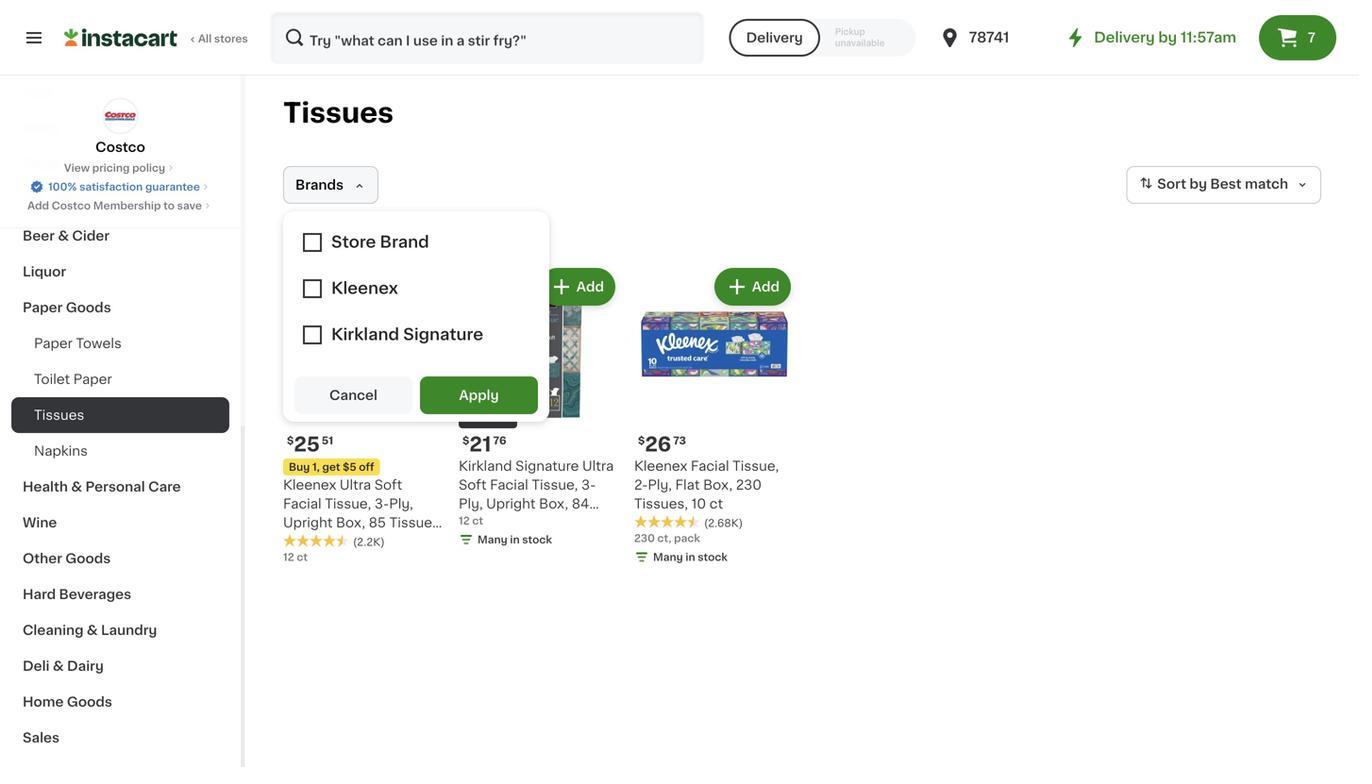 Task type: locate. For each thing, give the bounding box(es) containing it.
230 left ct,
[[635, 534, 655, 544]]

baby link
[[11, 110, 229, 146]]

2 vertical spatial tissue,
[[325, 498, 371, 511]]

add button for 21
[[541, 270, 614, 304]]

12 inside kirkland signature ultra soft facial tissue, 3- ply, upright box, 84 tissues, 12 ct
[[516, 517, 530, 530]]

by left '11:57am'
[[1159, 31, 1178, 44]]

costco up "view pricing policy" link
[[96, 141, 145, 154]]

12 ct down 'kleenex ultra soft facial tissue, 3-ply, upright box, 85 tissues, 12 ct'
[[283, 552, 308, 563]]

goods inside 'link'
[[65, 552, 111, 566]]

$ inside $ 25 51
[[287, 436, 294, 446]]

in down kirkland signature ultra soft facial tissue, 3- ply, upright box, 84 tissues, 12 ct on the left of page
[[510, 535, 520, 545]]

ct,
[[658, 534, 672, 544]]

stock down kirkland signature ultra soft facial tissue, 3- ply, upright box, 84 tissues, 12 ct on the left of page
[[522, 535, 552, 545]]

deli
[[23, 660, 50, 673]]

home goods link
[[11, 685, 229, 720]]

$ inside the $ 21 76
[[463, 436, 470, 446]]

&
[[58, 229, 69, 243], [71, 481, 82, 494], [87, 624, 98, 637], [53, 660, 64, 673]]

facial inside kleenex facial tissue, 2-ply, flat box, 230 tissues, 10 ct
[[691, 460, 730, 473]]

3- inside 'kleenex ultra soft facial tissue, 3-ply, upright box, 85 tissues, 12 ct'
[[375, 498, 389, 511]]

12 down 'kleenex ultra soft facial tissue, 3-ply, upright box, 85 tissues, 12 ct'
[[283, 552, 294, 563]]

230 inside kleenex facial tissue, 2-ply, flat box, 230 tissues, 10 ct
[[736, 479, 762, 492]]

1 vertical spatial best
[[465, 415, 485, 423]]

1 vertical spatial tissues
[[34, 409, 84, 422]]

1 vertical spatial upright
[[283, 517, 333, 530]]

box,
[[704, 479, 733, 492], [539, 498, 569, 511], [336, 517, 365, 530]]

3 product group from the left
[[635, 264, 795, 569]]

best
[[1211, 178, 1242, 191], [465, 415, 485, 423]]

0 horizontal spatial tissues,
[[390, 517, 443, 530]]

2 $ from the left
[[463, 436, 470, 446]]

0 horizontal spatial 230
[[635, 534, 655, 544]]

1 horizontal spatial soft
[[459, 479, 487, 492]]

soft
[[375, 479, 403, 492], [459, 479, 487, 492]]

ply, inside kleenex facial tissue, 2-ply, flat box, 230 tissues, 10 ct
[[648, 479, 672, 492]]

add for 26
[[752, 280, 780, 294]]

0 vertical spatial 230
[[736, 479, 762, 492]]

$ inside $ 26 73
[[638, 436, 645, 446]]

0 horizontal spatial soft
[[375, 479, 403, 492]]

1 add button from the left
[[541, 270, 614, 304]]

add button
[[541, 270, 614, 304], [716, 270, 789, 304]]

toilet paper link
[[11, 362, 229, 398]]

2 soft from the left
[[459, 479, 487, 492]]

1 vertical spatial ultra
[[340, 479, 371, 492]]

many
[[478, 535, 508, 545], [653, 552, 683, 563]]

many in stock down pack
[[653, 552, 728, 563]]

0 horizontal spatial add
[[27, 201, 49, 211]]

0 vertical spatial 12 ct
[[459, 516, 483, 526]]

2 horizontal spatial tissues,
[[635, 498, 688, 511]]

product group
[[283, 264, 444, 565], [459, 264, 619, 551], [635, 264, 795, 569]]

(2.68k)
[[704, 518, 743, 529]]

12 down the signature
[[516, 517, 530, 530]]

2 horizontal spatial product group
[[635, 264, 795, 569]]

all
[[198, 34, 212, 44]]

& right health
[[71, 481, 82, 494]]

tissues up brands dropdown button
[[283, 100, 394, 127]]

1 vertical spatial paper
[[34, 337, 73, 350]]

1 vertical spatial 230
[[635, 534, 655, 544]]

service type group
[[730, 19, 916, 57]]

tissues,
[[635, 498, 688, 511], [390, 517, 443, 530], [459, 517, 513, 530]]

0 horizontal spatial delivery
[[747, 31, 803, 44]]

& right beer
[[58, 229, 69, 243]]

add button for 26
[[716, 270, 789, 304]]

wine link
[[11, 505, 229, 541]]

1 vertical spatial by
[[1190, 178, 1208, 191]]

12 down the "buy"
[[283, 535, 297, 549]]

tissues, inside 'kleenex ultra soft facial tissue, 3-ply, upright box, 85 tissues, 12 ct'
[[390, 517, 443, 530]]

home
[[23, 696, 64, 709]]

0 horizontal spatial kleenex
[[283, 479, 336, 492]]

12
[[459, 516, 470, 526], [516, 517, 530, 530], [283, 535, 297, 549], [283, 552, 294, 563]]

3-
[[582, 479, 596, 492], [375, 498, 389, 511]]

1 horizontal spatial facial
[[490, 479, 529, 492]]

health & personal care link
[[11, 469, 229, 505]]

2 product group from the left
[[459, 264, 619, 551]]

1 horizontal spatial in
[[686, 552, 696, 563]]

tissue, inside kleenex facial tissue, 2-ply, flat box, 230 tissues, 10 ct
[[733, 460, 779, 473]]

Best match Sort by field
[[1127, 166, 1322, 204]]

goods up beverages
[[65, 552, 111, 566]]

kleenex inside 'kleenex ultra soft facial tissue, 3-ply, upright box, 85 tissues, 12 ct'
[[283, 479, 336, 492]]

soft down kirkland
[[459, 479, 487, 492]]

0 vertical spatial kleenex
[[635, 460, 688, 473]]

0 horizontal spatial add button
[[541, 270, 614, 304]]

ultra down $5
[[340, 479, 371, 492]]

0 horizontal spatial stock
[[522, 535, 552, 545]]

home goods
[[23, 696, 112, 709]]

& for cleaning
[[87, 624, 98, 637]]

0 vertical spatial many
[[478, 535, 508, 545]]

1 vertical spatial goods
[[65, 552, 111, 566]]

goods down dairy
[[67, 696, 112, 709]]

tissues up napkins
[[34, 409, 84, 422]]

tissues, down kirkland
[[459, 517, 513, 530]]

1 soft from the left
[[375, 479, 403, 492]]

1 horizontal spatial best
[[1211, 178, 1242, 191]]

0 vertical spatial ultra
[[583, 460, 614, 473]]

best down apply
[[465, 415, 485, 423]]

goods up towels
[[66, 301, 111, 314]]

1 vertical spatial box,
[[539, 498, 569, 511]]

12 ct down kirkland
[[459, 516, 483, 526]]

napkins
[[34, 445, 88, 458]]

10
[[692, 498, 706, 511]]

tissues, inside kirkland signature ultra soft facial tissue, 3- ply, upright box, 84 tissues, 12 ct
[[459, 517, 513, 530]]

paper
[[23, 301, 63, 314], [34, 337, 73, 350], [73, 373, 112, 386]]

$ 21 76
[[463, 435, 507, 455]]

facial up flat
[[691, 460, 730, 473]]

1 horizontal spatial ply,
[[459, 498, 483, 511]]

floral link
[[11, 146, 229, 182]]

0 horizontal spatial costco
[[52, 201, 91, 211]]

wine
[[23, 517, 57, 530]]

2 horizontal spatial ply,
[[648, 479, 672, 492]]

0 vertical spatial best
[[1211, 178, 1242, 191]]

delivery inside delivery button
[[747, 31, 803, 44]]

1 horizontal spatial $
[[463, 436, 470, 446]]

0 vertical spatial upright
[[486, 498, 536, 511]]

1 vertical spatial kleenex
[[283, 479, 336, 492]]

2 horizontal spatial $
[[638, 436, 645, 446]]

2 horizontal spatial add
[[752, 280, 780, 294]]

by
[[1159, 31, 1178, 44], [1190, 178, 1208, 191]]

sort
[[1158, 178, 1187, 191]]

ultra inside 'kleenex ultra soft facial tissue, 3-ply, upright box, 85 tissues, 12 ct'
[[340, 479, 371, 492]]

tissue, inside kirkland signature ultra soft facial tissue, 3- ply, upright box, 84 tissues, 12 ct
[[532, 479, 578, 492]]

0 horizontal spatial ply,
[[389, 498, 413, 511]]

1 vertical spatial facial
[[490, 479, 529, 492]]

goods for other goods
[[65, 552, 111, 566]]

1 vertical spatial 12 ct
[[283, 552, 308, 563]]

by inside field
[[1190, 178, 1208, 191]]

$ left the 73
[[638, 436, 645, 446]]

floral
[[23, 158, 60, 171]]

box, inside 'kleenex ultra soft facial tissue, 3-ply, upright box, 85 tissues, 12 ct'
[[336, 517, 365, 530]]

0 horizontal spatial $
[[287, 436, 294, 446]]

0 horizontal spatial many
[[478, 535, 508, 545]]

many in stock down kirkland signature ultra soft facial tissue, 3- ply, upright box, 84 tissues, 12 ct on the left of page
[[478, 535, 552, 545]]

1 product group from the left
[[283, 264, 444, 565]]

product group containing 26
[[635, 264, 795, 569]]

tissues link
[[11, 398, 229, 433]]

1 horizontal spatial kleenex
[[635, 460, 688, 473]]

get
[[322, 462, 340, 473]]

& for deli
[[53, 660, 64, 673]]

product group containing 25
[[283, 264, 444, 565]]

pricing
[[92, 163, 130, 173]]

$ for 21
[[463, 436, 470, 446]]

best for best seller
[[465, 415, 485, 423]]

ultra up "84"
[[583, 460, 614, 473]]

25
[[294, 435, 320, 455]]

pets
[[23, 86, 53, 99]]

$ for 25
[[287, 436, 294, 446]]

box, left "84"
[[539, 498, 569, 511]]

100% satisfaction guarantee
[[48, 182, 200, 192]]

0 horizontal spatial by
[[1159, 31, 1178, 44]]

box, up 10
[[704, 479, 733, 492]]

0 horizontal spatial box,
[[336, 517, 365, 530]]

facial down kirkland
[[490, 479, 529, 492]]

73
[[673, 436, 686, 446]]

add
[[27, 201, 49, 211], [577, 280, 604, 294], [752, 280, 780, 294]]

2 vertical spatial goods
[[67, 696, 112, 709]]

0 vertical spatial by
[[1159, 31, 1178, 44]]

pack
[[674, 534, 701, 544]]

$ up the "buy"
[[287, 436, 294, 446]]

upright down kirkland
[[486, 498, 536, 511]]

2 horizontal spatial facial
[[691, 460, 730, 473]]

delivery for delivery
[[747, 31, 803, 44]]

0 vertical spatial paper
[[23, 301, 63, 314]]

costco
[[96, 141, 145, 154], [52, 201, 91, 211]]

1 horizontal spatial stock
[[698, 552, 728, 563]]

0 vertical spatial facial
[[691, 460, 730, 473]]

& right deli
[[53, 660, 64, 673]]

1,
[[313, 462, 320, 473]]

facial
[[691, 460, 730, 473], [490, 479, 529, 492], [283, 498, 322, 511]]

ply,
[[648, 479, 672, 492], [389, 498, 413, 511], [459, 498, 483, 511]]

0 vertical spatial stock
[[522, 535, 552, 545]]

1 horizontal spatial by
[[1190, 178, 1208, 191]]

kleenex for 2-
[[635, 460, 688, 473]]

all stores
[[198, 34, 248, 44]]

1 vertical spatial many in stock
[[653, 552, 728, 563]]

upright down 1,
[[283, 517, 333, 530]]

many down kirkland signature ultra soft facial tissue, 3- ply, upright box, 84 tissues, 12 ct on the left of page
[[478, 535, 508, 545]]

0 vertical spatial many in stock
[[478, 535, 552, 545]]

0 vertical spatial tissue,
[[733, 460, 779, 473]]

best left match
[[1211, 178, 1242, 191]]

costco inside 'add costco membership to save' link
[[52, 201, 91, 211]]

tissues, down 2-
[[635, 498, 688, 511]]

best match
[[1211, 178, 1289, 191]]

$ down "best seller"
[[463, 436, 470, 446]]

0 horizontal spatial product group
[[283, 264, 444, 565]]

1 horizontal spatial add
[[577, 280, 604, 294]]

soft up 85 on the left of the page
[[375, 479, 403, 492]]

tissue, up "(2.68k)"
[[733, 460, 779, 473]]

None search field
[[270, 11, 705, 64]]

facial down the "buy"
[[283, 498, 322, 511]]

box, up (2.2k)
[[336, 517, 365, 530]]

tissues, inside kleenex facial tissue, 2-ply, flat box, 230 tissues, 10 ct
[[635, 498, 688, 511]]

1 horizontal spatial 3-
[[582, 479, 596, 492]]

2 vertical spatial box,
[[336, 517, 365, 530]]

11:57am
[[1181, 31, 1237, 44]]

0 horizontal spatial facial
[[283, 498, 322, 511]]

kleenex inside kleenex facial tissue, 2-ply, flat box, 230 tissues, 10 ct
[[635, 460, 688, 473]]

1 vertical spatial 3-
[[375, 498, 389, 511]]

many down 230 ct,  pack
[[653, 552, 683, 563]]

kleenex down $ 26 73
[[635, 460, 688, 473]]

ultra
[[583, 460, 614, 473], [340, 479, 371, 492]]

0 horizontal spatial in
[[510, 535, 520, 545]]

1 horizontal spatial ultra
[[583, 460, 614, 473]]

costco down 100%
[[52, 201, 91, 211]]

2 add button from the left
[[716, 270, 789, 304]]

0 vertical spatial 3-
[[582, 479, 596, 492]]

1 vertical spatial in
[[686, 552, 696, 563]]

facial inside kirkland signature ultra soft facial tissue, 3- ply, upright box, 84 tissues, 12 ct
[[490, 479, 529, 492]]

1 $ from the left
[[287, 436, 294, 446]]

best for best match
[[1211, 178, 1242, 191]]

100%
[[48, 182, 77, 192]]

0 vertical spatial goods
[[66, 301, 111, 314]]

& down beverages
[[87, 624, 98, 637]]

1 vertical spatial costco
[[52, 201, 91, 211]]

kleenex
[[635, 460, 688, 473], [283, 479, 336, 492]]

care
[[148, 481, 181, 494]]

3- up "84"
[[582, 479, 596, 492]]

0 horizontal spatial 3-
[[375, 498, 389, 511]]

1 horizontal spatial product group
[[459, 264, 619, 551]]

paper up toilet
[[34, 337, 73, 350]]

2 horizontal spatial tissue,
[[733, 460, 779, 473]]

1 horizontal spatial many
[[653, 552, 683, 563]]

beer & cider
[[23, 229, 110, 243]]

0 vertical spatial costco
[[96, 141, 145, 154]]

2 vertical spatial facial
[[283, 498, 322, 511]]

tissues, right 85 on the left of the page
[[390, 517, 443, 530]]

ct left (2.2k)
[[300, 535, 314, 549]]

goods
[[66, 301, 111, 314], [65, 552, 111, 566], [67, 696, 112, 709]]

1 horizontal spatial 230
[[736, 479, 762, 492]]

cancel
[[330, 389, 378, 402]]

1 horizontal spatial add button
[[716, 270, 789, 304]]

1 vertical spatial tissue,
[[532, 479, 578, 492]]

best seller
[[465, 415, 512, 423]]

1 horizontal spatial delivery
[[1095, 31, 1155, 44]]

upright
[[486, 498, 536, 511], [283, 517, 333, 530]]

1 vertical spatial many
[[653, 552, 683, 563]]

0 horizontal spatial tissue,
[[325, 498, 371, 511]]

1 horizontal spatial costco
[[96, 141, 145, 154]]

dairy
[[67, 660, 104, 673]]

add costco membership to save link
[[27, 198, 213, 213]]

tissue,
[[733, 460, 779, 473], [532, 479, 578, 492], [325, 498, 371, 511]]

1 horizontal spatial tissue,
[[532, 479, 578, 492]]

best inside field
[[1211, 178, 1242, 191]]

delivery
[[1095, 31, 1155, 44], [747, 31, 803, 44]]

stock down pack
[[698, 552, 728, 563]]

ct right 10
[[710, 498, 723, 511]]

2 horizontal spatial box,
[[704, 479, 733, 492]]

paper down liquor
[[23, 301, 63, 314]]

tissue, inside 'kleenex ultra soft facial tissue, 3-ply, upright box, 85 tissues, 12 ct'
[[325, 498, 371, 511]]

box, inside kleenex facial tissue, 2-ply, flat box, 230 tissues, 10 ct
[[704, 479, 733, 492]]

1 horizontal spatial tissues,
[[459, 517, 513, 530]]

by right sort
[[1190, 178, 1208, 191]]

3- up 85 on the left of the page
[[375, 498, 389, 511]]

paper down towels
[[73, 373, 112, 386]]

0 vertical spatial in
[[510, 535, 520, 545]]

2 vertical spatial paper
[[73, 373, 112, 386]]

& inside "link"
[[53, 660, 64, 673]]

0 vertical spatial box,
[[704, 479, 733, 492]]

kleenex down 1,
[[283, 479, 336, 492]]

tissue, up 85 on the left of the page
[[325, 498, 371, 511]]

in down pack
[[686, 552, 696, 563]]

0 horizontal spatial ultra
[[340, 479, 371, 492]]

$5
[[343, 462, 357, 473]]

0 horizontal spatial upright
[[283, 517, 333, 530]]

0 horizontal spatial best
[[465, 415, 485, 423]]

0 horizontal spatial tissues
[[34, 409, 84, 422]]

towels
[[76, 337, 122, 350]]

1 horizontal spatial tissues
[[283, 100, 394, 127]]

ct down the signature
[[533, 517, 547, 530]]

pets link
[[11, 75, 229, 110]]

laundry
[[101, 624, 157, 637]]

12 down kirkland
[[459, 516, 470, 526]]

1 horizontal spatial upright
[[486, 498, 536, 511]]

3 $ from the left
[[638, 436, 645, 446]]

tissue, down the signature
[[532, 479, 578, 492]]

230 up "(2.68k)"
[[736, 479, 762, 492]]



Task type: vqa. For each thing, say whether or not it's contained in the screenshot.
milk,
no



Task type: describe. For each thing, give the bounding box(es) containing it.
baby
[[23, 122, 58, 135]]

1 vertical spatial stock
[[698, 552, 728, 563]]

(2.2k)
[[353, 537, 385, 548]]

85
[[369, 517, 386, 530]]

1 horizontal spatial many in stock
[[653, 552, 728, 563]]

2-
[[635, 479, 648, 492]]

$ 26 73
[[638, 435, 686, 455]]

facial inside 'kleenex ultra soft facial tissue, 3-ply, upright box, 85 tissues, 12 ct'
[[283, 498, 322, 511]]

$ for 26
[[638, 436, 645, 446]]

sales
[[23, 732, 60, 745]]

membership
[[93, 201, 161, 211]]

beer & cider link
[[11, 218, 229, 254]]

76
[[493, 436, 507, 446]]

napkins link
[[11, 433, 229, 469]]

apply button
[[420, 377, 538, 415]]

100% satisfaction guarantee button
[[29, 176, 211, 195]]

84
[[572, 498, 590, 511]]

hard
[[23, 588, 56, 601]]

health
[[23, 481, 68, 494]]

cleaning & laundry
[[23, 624, 157, 637]]

add for 21
[[577, 280, 604, 294]]

toilet
[[34, 373, 70, 386]]

cleaning
[[23, 624, 84, 637]]

Search field
[[272, 13, 703, 62]]

other goods
[[23, 552, 111, 566]]

ply, inside kirkland signature ultra soft facial tissue, 3- ply, upright box, 84 tissues, 12 ct
[[459, 498, 483, 511]]

beverages
[[59, 588, 131, 601]]

ct inside kleenex facial tissue, 2-ply, flat box, 230 tissues, 10 ct
[[710, 498, 723, 511]]

soft inside kirkland signature ultra soft facial tissue, 3- ply, upright box, 84 tissues, 12 ct
[[459, 479, 487, 492]]

kirkland
[[459, 460, 512, 473]]

goods for home goods
[[67, 696, 112, 709]]

view pricing policy link
[[64, 161, 177, 176]]

brands
[[296, 178, 344, 192]]

3- inside kirkland signature ultra soft facial tissue, 3- ply, upright box, 84 tissues, 12 ct
[[582, 479, 596, 492]]

product group containing 21
[[459, 264, 619, 551]]

delivery by 11:57am link
[[1064, 26, 1237, 49]]

view pricing policy
[[64, 163, 165, 173]]

electronics link
[[11, 182, 229, 218]]

hard beverages link
[[11, 577, 229, 613]]

& for health
[[71, 481, 82, 494]]

satisfaction
[[79, 182, 143, 192]]

buy 1, get $5 off
[[289, 462, 374, 473]]

match
[[1245, 178, 1289, 191]]

cleaning & laundry link
[[11, 613, 229, 649]]

flat
[[676, 479, 700, 492]]

12 inside 'kleenex ultra soft facial tissue, 3-ply, upright box, 85 tissues, 12 ct'
[[283, 535, 297, 549]]

78741 button
[[939, 11, 1052, 64]]

7 button
[[1260, 15, 1337, 60]]

7
[[1309, 31, 1316, 44]]

all stores link
[[64, 11, 249, 64]]

signature
[[516, 460, 579, 473]]

upright inside kirkland signature ultra soft facial tissue, 3- ply, upright box, 84 tissues, 12 ct
[[486, 498, 536, 511]]

kleenex ultra soft facial tissue, 3-ply, upright box, 85 tissues, 12 ct
[[283, 479, 443, 549]]

ultra inside kirkland signature ultra soft facial tissue, 3- ply, upright box, 84 tissues, 12 ct
[[583, 460, 614, 473]]

goods for paper goods
[[66, 301, 111, 314]]

apply
[[459, 389, 499, 402]]

policy
[[132, 163, 165, 173]]

by for sort
[[1190, 178, 1208, 191]]

26
[[645, 435, 672, 455]]

78741
[[969, 31, 1010, 44]]

deli & dairy
[[23, 660, 104, 673]]

paper for paper towels
[[34, 337, 73, 350]]

sales link
[[11, 720, 229, 756]]

health & personal care
[[23, 481, 181, 494]]

delivery button
[[730, 19, 820, 57]]

kleenex for facial
[[283, 479, 336, 492]]

ct inside kirkland signature ultra soft facial tissue, 3- ply, upright box, 84 tissues, 12 ct
[[533, 517, 547, 530]]

0 vertical spatial tissues
[[283, 100, 394, 127]]

ct down 'kleenex ultra soft facial tissue, 3-ply, upright box, 85 tissues, 12 ct'
[[297, 552, 308, 563]]

paper goods link
[[11, 290, 229, 326]]

soft inside 'kleenex ultra soft facial tissue, 3-ply, upright box, 85 tissues, 12 ct'
[[375, 479, 403, 492]]

brands button
[[283, 166, 379, 204]]

liquor link
[[11, 254, 229, 290]]

paper goods
[[23, 301, 111, 314]]

230 ct,  pack
[[635, 534, 701, 544]]

sort by
[[1158, 178, 1208, 191]]

by for delivery
[[1159, 31, 1178, 44]]

box, inside kirkland signature ultra soft facial tissue, 3- ply, upright box, 84 tissues, 12 ct
[[539, 498, 569, 511]]

upright inside 'kleenex ultra soft facial tissue, 3-ply, upright box, 85 tissues, 12 ct'
[[283, 517, 333, 530]]

view
[[64, 163, 90, 173]]

0 horizontal spatial 12 ct
[[283, 552, 308, 563]]

ct down kirkland
[[472, 516, 483, 526]]

paper for paper goods
[[23, 301, 63, 314]]

guarantee
[[145, 182, 200, 192]]

costco logo image
[[102, 98, 138, 134]]

kleenex facial tissue, 2-ply, flat box, 230 tissues, 10 ct
[[635, 460, 779, 511]]

stores
[[214, 34, 248, 44]]

save
[[177, 201, 202, 211]]

costco link
[[96, 98, 145, 157]]

delivery by 11:57am
[[1095, 31, 1237, 44]]

personal
[[85, 481, 145, 494]]

cider
[[72, 229, 110, 243]]

cancel button
[[295, 377, 413, 415]]

other
[[23, 552, 62, 566]]

hard beverages
[[23, 588, 131, 601]]

other goods link
[[11, 541, 229, 577]]

$ 25 51
[[287, 435, 333, 455]]

51
[[322, 436, 333, 446]]

0 horizontal spatial many in stock
[[478, 535, 552, 545]]

paper towels link
[[11, 326, 229, 362]]

liquor
[[23, 265, 66, 279]]

1 horizontal spatial 12 ct
[[459, 516, 483, 526]]

instacart logo image
[[64, 26, 178, 49]]

toilet paper
[[34, 373, 112, 386]]

& for beer
[[58, 229, 69, 243]]

add costco membership to save
[[27, 201, 202, 211]]

ply, inside 'kleenex ultra soft facial tissue, 3-ply, upright box, 85 tissues, 12 ct'
[[389, 498, 413, 511]]

delivery for delivery by 11:57am
[[1095, 31, 1155, 44]]

buy
[[289, 462, 310, 473]]

ct inside 'kleenex ultra soft facial tissue, 3-ply, upright box, 85 tissues, 12 ct'
[[300, 535, 314, 549]]

deli & dairy link
[[11, 649, 229, 685]]



